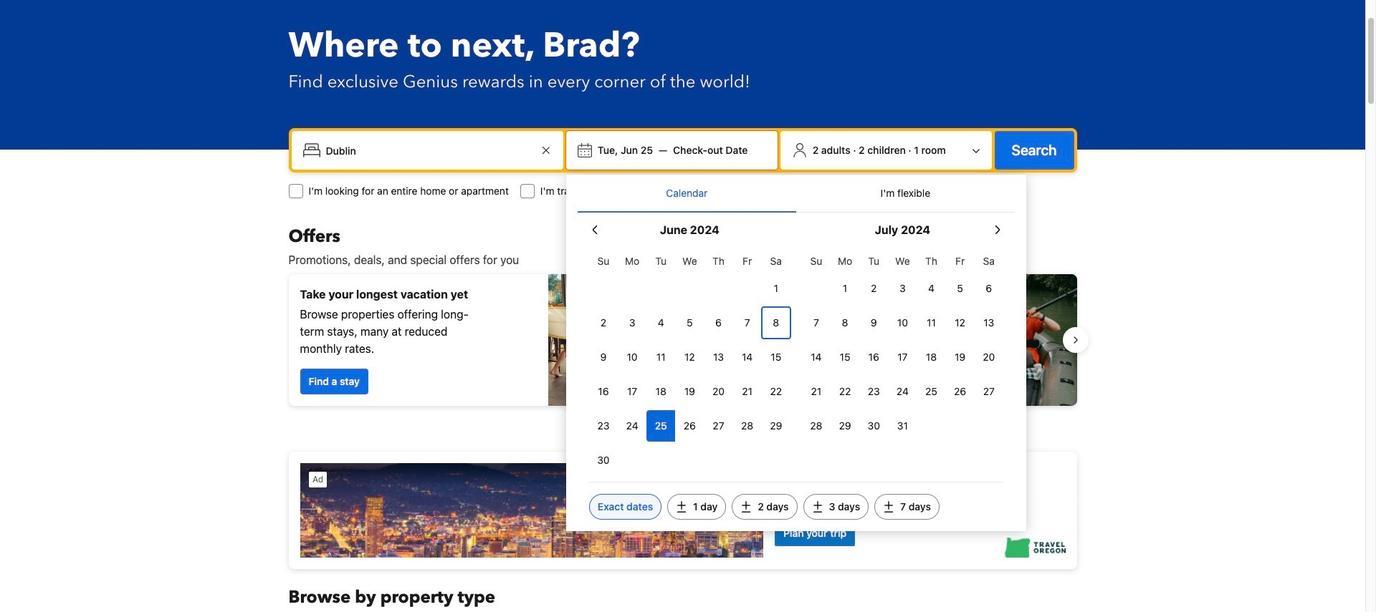Task type: locate. For each thing, give the bounding box(es) containing it.
1 July 2024 checkbox
[[831, 273, 859, 305]]

region
[[277, 269, 1088, 412]]

progress bar
[[674, 418, 691, 424]]

24 July 2024 checkbox
[[888, 376, 917, 408]]

2 July 2024 checkbox
[[859, 273, 888, 305]]

main content
[[277, 226, 1088, 613]]

11 June 2024 checkbox
[[647, 342, 675, 373]]

31 July 2024 checkbox
[[888, 411, 917, 442]]

4 June 2024 checkbox
[[647, 307, 675, 339]]

21 June 2024 checkbox
[[733, 376, 762, 408]]

15 June 2024 checkbox
[[762, 342, 790, 373]]

30 July 2024 checkbox
[[859, 411, 888, 442]]

1 horizontal spatial grid
[[802, 247, 1003, 442]]

grid
[[589, 247, 790, 477], [802, 247, 1003, 442]]

10 June 2024 checkbox
[[618, 342, 647, 373]]

13 June 2024 checkbox
[[704, 342, 733, 373]]

23 June 2024 checkbox
[[589, 411, 618, 442]]

30 June 2024 checkbox
[[589, 445, 618, 477]]

0 horizontal spatial grid
[[589, 247, 790, 477]]

28 July 2024 checkbox
[[802, 411, 831, 442]]

21 July 2024 checkbox
[[802, 376, 831, 408]]

a young girl and woman kayak on a river image
[[688, 275, 1077, 406]]

1 June 2024 checkbox
[[762, 273, 790, 305]]

25 June 2024 checkbox
[[647, 411, 675, 442]]

23 July 2024 checkbox
[[859, 376, 888, 408]]

14 June 2024 checkbox
[[733, 342, 762, 373]]

8 July 2024 checkbox
[[831, 307, 859, 339]]

12 July 2024 checkbox
[[946, 307, 975, 339]]

tab list
[[578, 175, 1015, 214]]

take your longest vacation yet image
[[548, 275, 677, 406]]

18 June 2024 checkbox
[[647, 376, 675, 408]]

18 July 2024 checkbox
[[917, 342, 946, 373]]

9 July 2024 checkbox
[[859, 307, 888, 339]]

7 June 2024 checkbox
[[733, 307, 762, 339]]

2 grid from the left
[[802, 247, 1003, 442]]

10 July 2024 checkbox
[[888, 307, 917, 339]]

22 June 2024 checkbox
[[762, 376, 790, 408]]

cell
[[647, 408, 675, 442]]

13 July 2024 checkbox
[[975, 307, 1003, 339]]

22 July 2024 checkbox
[[831, 376, 859, 408]]



Task type: vqa. For each thing, say whether or not it's contained in the screenshot.
Rooms corresponding to kitchen?
no



Task type: describe. For each thing, give the bounding box(es) containing it.
24 June 2024 checkbox
[[618, 411, 647, 442]]

3 July 2024 checkbox
[[888, 273, 917, 305]]

29 July 2024 checkbox
[[831, 411, 859, 442]]

2 June 2024 checkbox
[[589, 307, 618, 339]]

16 June 2024 checkbox
[[589, 376, 618, 408]]

1 grid from the left
[[589, 247, 790, 477]]

27 July 2024 checkbox
[[975, 376, 1003, 408]]

20 June 2024 checkbox
[[704, 376, 733, 408]]

8 June 2024 checkbox
[[762, 307, 790, 339]]

6 July 2024 checkbox
[[975, 273, 1003, 305]]

19 June 2024 checkbox
[[675, 376, 704, 408]]

11 July 2024 checkbox
[[917, 307, 946, 339]]

25 July 2024 checkbox
[[917, 376, 946, 408]]

3 June 2024 checkbox
[[618, 307, 647, 339]]

7 July 2024 checkbox
[[802, 307, 831, 339]]

26 June 2024 checkbox
[[675, 411, 704, 442]]

Where are you going? field
[[320, 138, 537, 163]]

17 June 2024 checkbox
[[618, 376, 647, 408]]

15 July 2024 checkbox
[[831, 342, 859, 373]]

28 June 2024 checkbox
[[733, 411, 762, 442]]

29 June 2024 checkbox
[[762, 411, 790, 442]]

20 July 2024 checkbox
[[975, 342, 1003, 373]]

advertisement element
[[288, 452, 1077, 570]]

4 July 2024 checkbox
[[917, 273, 946, 305]]

14 July 2024 checkbox
[[802, 342, 831, 373]]

16 July 2024 checkbox
[[859, 342, 888, 373]]

5 July 2024 checkbox
[[946, 273, 975, 305]]

6 June 2024 checkbox
[[704, 307, 733, 339]]

26 July 2024 checkbox
[[946, 376, 975, 408]]

19 July 2024 checkbox
[[946, 342, 975, 373]]

5 June 2024 checkbox
[[675, 307, 704, 339]]

12 June 2024 checkbox
[[675, 342, 704, 373]]

27 June 2024 checkbox
[[704, 411, 733, 442]]

17 July 2024 checkbox
[[888, 342, 917, 373]]

9 June 2024 checkbox
[[589, 342, 618, 373]]



